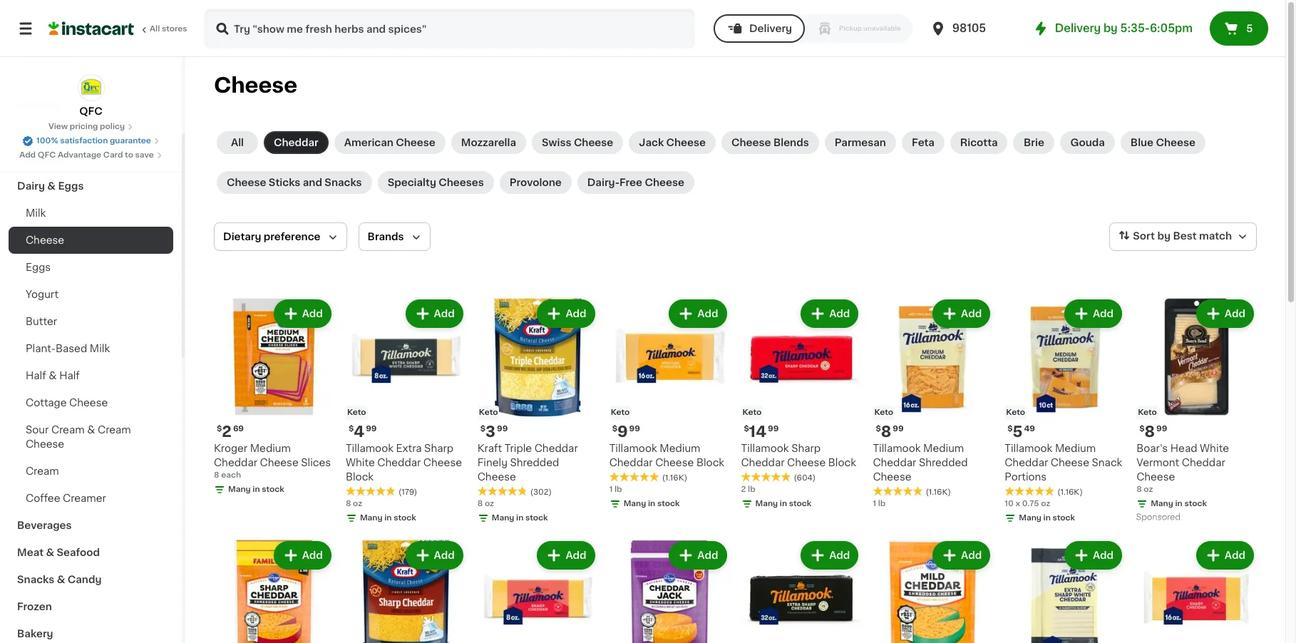 Task type: vqa. For each thing, say whether or not it's contained in the screenshot.


Task type: describe. For each thing, give the bounding box(es) containing it.
sharp inside the tillamook extra sharp white cheddar cheese block
[[424, 443, 454, 453]]

ricotta
[[960, 138, 998, 148]]

qfc inside add qfc advantage card to save link
[[38, 151, 56, 159]]

many in stock up the sponsored badge image
[[1151, 500, 1207, 508]]

cheese blends link
[[722, 131, 819, 154]]

best
[[1173, 231, 1197, 241]]

keto for tillamook medium cheddar cheese block
[[611, 409, 630, 416]]

7 keto from the left
[[1138, 409, 1157, 416]]

bakery
[[17, 629, 53, 639]]

in for 9
[[648, 500, 655, 508]]

gouda link
[[1061, 131, 1115, 154]]

sour cream & cream cheese link
[[9, 416, 173, 458]]

$ for kroger medium cheddar cheese slices
[[217, 425, 222, 433]]

tillamook medium cheddar cheese snack portions
[[1005, 443, 1123, 482]]

5:35-
[[1121, 23, 1150, 34]]

boar's
[[1137, 443, 1168, 453]]

$ 8 99 for tillamook medium cheddar shredded cheese
[[876, 424, 904, 439]]

recipes link
[[9, 91, 173, 118]]

oz right 0.75
[[1041, 500, 1051, 508]]

and
[[303, 178, 322, 188]]

in for 3
[[516, 514, 524, 522]]

$ for kraft triple cheddar finely shredded cheese
[[480, 425, 486, 433]]

99 for kraft triple cheddar finely shredded cheese
[[497, 425, 508, 433]]

parmesan link
[[825, 131, 896, 154]]

1 lb for 9
[[609, 486, 622, 493]]

$ for tillamook sharp cheddar cheese block
[[744, 425, 749, 433]]

many in stock down each
[[228, 486, 284, 493]]

$ 3 99
[[480, 424, 508, 439]]

stock for 3
[[526, 514, 548, 522]]

Best match Sort by field
[[1110, 222, 1257, 251]]

& inside sour cream & cream cheese
[[87, 425, 95, 435]]

(1.16k) for 5
[[1058, 488, 1083, 496]]

white inside boar's head white vermont cheddar cheese 8 oz
[[1200, 443, 1229, 453]]

8 up boar's
[[1145, 424, 1155, 439]]

cream link
[[9, 458, 173, 485]]

cheese inside "swiss cheese" link
[[574, 138, 613, 148]]

in down kroger medium cheddar cheese slices 8 each
[[253, 486, 260, 493]]

product group containing 3
[[478, 297, 598, 527]]

brie link
[[1014, 131, 1055, 154]]

stock for 5
[[1053, 514, 1075, 522]]

produce
[[17, 154, 61, 164]]

lb for 9
[[615, 486, 622, 493]]

many in stock for 5
[[1019, 514, 1075, 522]]

tillamook for 14
[[741, 443, 789, 453]]

cheddar link
[[264, 131, 329, 154]]

in up the sponsored badge image
[[1175, 500, 1183, 508]]

sour
[[26, 425, 49, 435]]

each
[[221, 471, 241, 479]]

many in stock for 4
[[360, 514, 416, 522]]

cheese sticks and snacks
[[227, 178, 362, 188]]

1 for 9
[[609, 486, 613, 493]]

candy
[[68, 575, 102, 585]]

beverages link
[[9, 512, 173, 539]]

match
[[1199, 231, 1232, 241]]

product group containing 2
[[214, 297, 334, 498]]

dietary preference button
[[214, 222, 347, 251]]

cheese sticks and snacks link
[[217, 171, 372, 194]]

cheese inside 'tillamook sharp cheddar cheese block'
[[787, 458, 826, 468]]

meat
[[17, 548, 44, 558]]

dairy-
[[587, 178, 620, 188]]

keto for kraft triple cheddar finely shredded cheese
[[479, 409, 498, 416]]

save
[[135, 151, 154, 159]]

snacks inside "cheese sticks and snacks" link
[[325, 178, 362, 188]]

medium for 9
[[660, 443, 701, 453]]

6 99 from the left
[[1157, 425, 1168, 433]]

specialty cheeses
[[388, 178, 484, 188]]

parmesan
[[835, 138, 886, 148]]

best match
[[1173, 231, 1232, 241]]

all link
[[217, 131, 258, 154]]

american cheese link
[[334, 131, 445, 154]]

many up the sponsored badge image
[[1151, 500, 1174, 508]]

tillamook for 4
[[346, 443, 394, 453]]

stock for 9
[[657, 500, 680, 508]]

cream down cottage cheese
[[51, 425, 85, 435]]

all for all
[[231, 138, 244, 148]]

shredded inside tillamook medium cheddar shredded cheese
[[919, 458, 968, 468]]

$ 4 99
[[349, 424, 377, 439]]

lb for 8
[[878, 500, 886, 508]]

sharp inside 'tillamook sharp cheddar cheese block'
[[792, 443, 821, 453]]

cheese inside blue cheese "link"
[[1156, 138, 1196, 148]]

specialty
[[388, 178, 436, 188]]

policy
[[100, 123, 125, 130]]

by for sort
[[1158, 231, 1171, 241]]

milk inside "link"
[[90, 344, 110, 354]]

sticks
[[269, 178, 300, 188]]

many for 14
[[756, 500, 778, 508]]

dietary preference
[[223, 232, 321, 242]]

tillamook medium cheddar cheese block
[[609, 443, 725, 468]]

product group containing 9
[[609, 297, 730, 513]]

coffee creamer link
[[9, 485, 173, 512]]

100% satisfaction guarantee button
[[22, 133, 160, 147]]

cheese inside dairy-free cheese link
[[645, 178, 684, 188]]

cheddar for kroger medium cheddar cheese slices 8 each
[[214, 458, 257, 468]]

0 horizontal spatial 2
[[222, 424, 232, 439]]

eggs link
[[9, 254, 173, 281]]

& for seafood
[[46, 548, 54, 558]]

satisfaction
[[60, 137, 108, 145]]

98105
[[953, 23, 986, 34]]

frozen
[[17, 602, 52, 612]]

in for 14
[[780, 500, 787, 508]]

many in stock for 9
[[624, 500, 680, 508]]

qfc logo image
[[77, 74, 104, 101]]

8 inside boar's head white vermont cheddar cheese 8 oz
[[1137, 486, 1142, 493]]

many in stock for 14
[[756, 500, 812, 508]]

dairy
[[17, 181, 45, 191]]

8 oz for 4
[[346, 500, 362, 508]]

swiss cheese
[[542, 138, 613, 148]]

1 horizontal spatial 2
[[741, 486, 746, 493]]

view pricing policy
[[48, 123, 125, 130]]

cheddar for tillamook medium cheddar cheese block
[[609, 458, 653, 468]]

free
[[620, 178, 643, 188]]

by for delivery
[[1104, 23, 1118, 34]]

vermont
[[1137, 458, 1180, 468]]

qfc inside qfc link
[[79, 106, 103, 116]]

Search field
[[205, 10, 694, 47]]

instacart logo image
[[48, 20, 134, 37]]

3
[[486, 424, 496, 439]]

1 lb for 8
[[873, 500, 886, 508]]

medium for 5
[[1055, 443, 1096, 453]]

beverages
[[17, 521, 72, 531]]

half & half link
[[9, 362, 173, 389]]

tillamook medium cheddar shredded cheese
[[873, 443, 968, 482]]

dairy & eggs link
[[9, 173, 173, 200]]

cheddar for tillamook medium cheddar shredded cheese
[[873, 458, 917, 468]]

cheese inside "jack cheese" "link"
[[666, 138, 706, 148]]

creamer
[[63, 493, 106, 503]]

cheeses
[[439, 178, 484, 188]]

10 x 0.75 oz
[[1005, 500, 1051, 508]]

dairy-free cheese link
[[577, 171, 694, 194]]

stock for 4
[[394, 514, 416, 522]]

finely
[[478, 458, 508, 468]]

block inside the tillamook extra sharp white cheddar cheese block
[[346, 472, 374, 482]]

thanksgiving
[[17, 127, 85, 137]]

triple
[[505, 443, 532, 453]]

many for 5
[[1019, 514, 1042, 522]]

dietary
[[223, 232, 261, 242]]

stores
[[162, 25, 187, 33]]

mozzarella
[[461, 138, 516, 148]]

cheddar for tillamook medium cheddar cheese snack portions
[[1005, 458, 1048, 468]]

coffee creamer
[[26, 493, 106, 503]]

brands button
[[358, 222, 430, 251]]

x
[[1016, 500, 1020, 508]]

to
[[125, 151, 133, 159]]

block for 14
[[828, 458, 856, 468]]

cheese inside kroger medium cheddar cheese slices 8 each
[[260, 458, 299, 468]]

$ for tillamook extra sharp white cheddar cheese block
[[349, 425, 354, 433]]

cream down cottage cheese "link"
[[98, 425, 131, 435]]

butter
[[26, 317, 57, 327]]

swiss
[[542, 138, 572, 148]]

$ for tillamook medium cheddar shredded cheese
[[876, 425, 881, 433]]

sort
[[1133, 231, 1155, 241]]

plant-based milk
[[26, 344, 110, 354]]

mozzarella link
[[451, 131, 526, 154]]

$ for tillamook medium cheddar cheese block
[[612, 425, 618, 433]]

eggs inside eggs link
[[26, 262, 51, 272]]



Task type: locate. For each thing, give the bounding box(es) containing it.
boar's head white vermont cheddar cheese 8 oz
[[1137, 443, 1229, 493]]

pricing
[[70, 123, 98, 130]]

5 keto from the left
[[875, 409, 894, 416]]

1 for 8
[[873, 500, 876, 508]]

1 vertical spatial 1
[[873, 500, 876, 508]]

many down each
[[228, 486, 251, 493]]

sponsored badge image
[[1137, 514, 1180, 522]]

blue cheese link
[[1121, 131, 1206, 154]]

in for 4
[[385, 514, 392, 522]]

tillamook for 5
[[1005, 443, 1053, 453]]

2 down $ 14 99
[[741, 486, 746, 493]]

cheddar inside kroger medium cheddar cheese slices 8 each
[[214, 458, 257, 468]]

tillamook inside 'tillamook sharp cheddar cheese block'
[[741, 443, 789, 453]]

in down 10 x 0.75 oz
[[1044, 514, 1051, 522]]

1 horizontal spatial 1
[[873, 500, 876, 508]]

99 right '3' on the left bottom
[[497, 425, 508, 433]]

in down 'tillamook sharp cheddar cheese block' in the bottom right of the page
[[780, 500, 787, 508]]

keto up 14
[[743, 409, 762, 416]]

kraft
[[478, 443, 502, 453]]

jack cheese link
[[629, 131, 716, 154]]

oz down the tillamook extra sharp white cheddar cheese block
[[353, 500, 362, 508]]

1 $ 8 99 from the left
[[876, 424, 904, 439]]

medium inside kroger medium cheddar cheese slices 8 each
[[250, 443, 291, 453]]

4 99 from the left
[[768, 425, 779, 433]]

kroger
[[214, 443, 248, 453]]

2 $ 8 99 from the left
[[1140, 424, 1168, 439]]

lb down 9
[[615, 486, 622, 493]]

$ 5 49
[[1008, 424, 1035, 439]]

$ up the tillamook extra sharp white cheddar cheese block
[[349, 425, 354, 433]]

2 half from the left
[[59, 371, 80, 381]]

many down the tillamook extra sharp white cheddar cheese block
[[360, 514, 383, 522]]

2 tillamook from the left
[[609, 443, 657, 453]]

frozen link
[[9, 593, 173, 620]]

many
[[228, 486, 251, 493], [624, 500, 646, 508], [756, 500, 778, 508], [1151, 500, 1174, 508], [360, 514, 383, 522], [492, 514, 514, 522], [1019, 514, 1042, 522]]

0 horizontal spatial block
[[346, 472, 374, 482]]

9
[[618, 424, 628, 439]]

cream up the coffee
[[26, 466, 59, 476]]

keto up 4
[[347, 409, 366, 416]]

0 vertical spatial 2
[[222, 424, 232, 439]]

keto up boar's
[[1138, 409, 1157, 416]]

many in stock down (604)
[[756, 500, 812, 508]]

in
[[253, 486, 260, 493], [648, 500, 655, 508], [780, 500, 787, 508], [1175, 500, 1183, 508], [385, 514, 392, 522], [516, 514, 524, 522], [1044, 514, 1051, 522]]

in for 5
[[1044, 514, 1051, 522]]

2 horizontal spatial block
[[828, 458, 856, 468]]

1 vertical spatial 5
[[1013, 424, 1023, 439]]

block
[[697, 458, 725, 468], [828, 458, 856, 468], [346, 472, 374, 482]]

0 horizontal spatial all
[[150, 25, 160, 33]]

snacks inside snacks & candy link
[[17, 575, 54, 585]]

stock down (604)
[[789, 500, 812, 508]]

yogurt
[[26, 290, 59, 299]]

$ inside $ 3 99
[[480, 425, 486, 433]]

brie
[[1024, 138, 1045, 148]]

1 horizontal spatial all
[[231, 138, 244, 148]]

tillamook inside tillamook medium cheddar cheese snack portions
[[1005, 443, 1053, 453]]

0 horizontal spatial lb
[[615, 486, 622, 493]]

qfc up the view pricing policy link
[[79, 106, 103, 116]]

4 tillamook from the left
[[873, 443, 921, 453]]

0 horizontal spatial 5
[[1013, 424, 1023, 439]]

product group containing 4
[[346, 297, 466, 527]]

3 medium from the left
[[923, 443, 964, 453]]

cheddar
[[274, 138, 319, 148], [535, 443, 578, 453], [214, 458, 257, 468], [377, 458, 421, 468], [609, 458, 653, 468], [741, 458, 785, 468], [873, 458, 917, 468], [1005, 458, 1048, 468], [1182, 458, 1226, 468]]

keto for tillamook sharp cheddar cheese block
[[743, 409, 762, 416]]

(302)
[[530, 488, 552, 496]]

6 $ from the left
[[876, 425, 881, 433]]

1 inside product group
[[609, 486, 613, 493]]

cheddar inside tillamook medium cheddar shredded cheese
[[873, 458, 917, 468]]

keto
[[347, 409, 366, 416], [479, 409, 498, 416], [611, 409, 630, 416], [743, 409, 762, 416], [875, 409, 894, 416], [1006, 409, 1025, 416], [1138, 409, 1157, 416]]

1 8 oz from the left
[[346, 500, 362, 508]]

$ inside $ 2 69
[[217, 425, 222, 433]]

$ for boar's head white vermont cheddar cheese
[[1140, 425, 1145, 433]]

cheddar inside boar's head white vermont cheddar cheese 8 oz
[[1182, 458, 1226, 468]]

product group
[[214, 297, 334, 498], [346, 297, 466, 527], [478, 297, 598, 527], [609, 297, 730, 513], [741, 297, 862, 513], [873, 297, 994, 510], [1005, 297, 1125, 527], [1137, 297, 1257, 525], [214, 538, 334, 643], [346, 538, 466, 643], [478, 538, 598, 643], [609, 538, 730, 643], [741, 538, 862, 643], [873, 538, 994, 643], [1005, 538, 1125, 643], [1137, 538, 1257, 643]]

extra
[[396, 443, 422, 453]]

$ up boar's
[[1140, 425, 1145, 433]]

1 horizontal spatial 1 lb
[[873, 500, 886, 508]]

1 tillamook from the left
[[346, 443, 394, 453]]

cheddar inside tillamook medium cheddar cheese snack portions
[[1005, 458, 1048, 468]]

snacks & candy link
[[9, 566, 173, 593]]

many in stock down tillamook medium cheddar cheese block
[[624, 500, 680, 508]]

in down 'kraft triple cheddar finely shredded cheese'
[[516, 514, 524, 522]]

1 horizontal spatial half
[[59, 371, 80, 381]]

keto up 9
[[611, 409, 630, 416]]

1 horizontal spatial 5
[[1247, 24, 1253, 34]]

meat & seafood
[[17, 548, 100, 558]]

half down plant-based milk
[[59, 371, 80, 381]]

$ inside $ 9 99
[[612, 425, 618, 433]]

1 horizontal spatial milk
[[90, 344, 110, 354]]

2 medium from the left
[[660, 443, 701, 453]]

cheese inside 'american cheese' link
[[396, 138, 435, 148]]

69
[[233, 425, 244, 433]]

lb down tillamook medium cheddar shredded cheese
[[878, 500, 886, 508]]

1 horizontal spatial delivery
[[1055, 23, 1101, 34]]

None search field
[[204, 9, 695, 48]]

american cheese
[[344, 138, 435, 148]]

portions
[[1005, 472, 1047, 482]]

eggs up yogurt
[[26, 262, 51, 272]]

keto for tillamook medium cheddar shredded cheese
[[875, 409, 894, 416]]

produce link
[[9, 145, 173, 173]]

many down finely
[[492, 514, 514, 522]]

1 vertical spatial 1 lb
[[873, 500, 886, 508]]

1 keto from the left
[[347, 409, 366, 416]]

(1.16k) for 8
[[926, 488, 951, 496]]

49
[[1024, 425, 1035, 433]]

4 keto from the left
[[743, 409, 762, 416]]

0 vertical spatial 1 lb
[[609, 486, 622, 493]]

cheddar inside tillamook medium cheddar cheese block
[[609, 458, 653, 468]]

keto for tillamook medium cheddar cheese snack portions
[[1006, 409, 1025, 416]]

lists link
[[9, 40, 173, 68]]

99 inside $ 9 99
[[629, 425, 640, 433]]

kraft triple cheddar finely shredded cheese
[[478, 443, 578, 482]]

3 99 from the left
[[629, 425, 640, 433]]

99 inside $ 3 99
[[497, 425, 508, 433]]

3 keto from the left
[[611, 409, 630, 416]]

sort by
[[1133, 231, 1171, 241]]

meat & seafood link
[[9, 539, 173, 566]]

oz inside boar's head white vermont cheddar cheese 8 oz
[[1144, 486, 1153, 493]]

99 up boar's
[[1157, 425, 1168, 433]]

blue
[[1131, 138, 1154, 148]]

1 vertical spatial snacks
[[17, 575, 54, 585]]

1 sharp from the left
[[424, 443, 454, 453]]

8 inside kroger medium cheddar cheese slices 8 each
[[214, 471, 219, 479]]

5 inside product group
[[1013, 424, 1023, 439]]

& right dairy
[[47, 181, 56, 191]]

tillamook inside tillamook medium cheddar shredded cheese
[[873, 443, 921, 453]]

(1.16k) down tillamook medium cheddar cheese block
[[662, 474, 688, 482]]

product group containing 14
[[741, 297, 862, 513]]

★★★★★
[[609, 472, 659, 482], [609, 472, 659, 482], [741, 472, 791, 482], [741, 472, 791, 482], [346, 486, 396, 496], [346, 486, 396, 496], [478, 486, 528, 496], [478, 486, 528, 496], [873, 486, 923, 496], [873, 486, 923, 496], [1005, 486, 1055, 496], [1005, 486, 1055, 496]]

gouda
[[1071, 138, 1105, 148]]

snacks right and
[[325, 178, 362, 188]]

many in stock down (302)
[[492, 514, 548, 522]]

sharp
[[424, 443, 454, 453], [792, 443, 821, 453]]

many for 3
[[492, 514, 514, 522]]

milk
[[26, 208, 46, 218], [90, 344, 110, 354]]

delivery button
[[714, 14, 805, 43]]

1 down tillamook medium cheddar shredded cheese
[[873, 500, 876, 508]]

by left the 5:35-
[[1104, 23, 1118, 34]]

stock for 14
[[789, 500, 812, 508]]

8 oz for 3
[[478, 500, 494, 508]]

all left stores
[[150, 25, 160, 33]]

medium inside tillamook medium cheddar shredded cheese
[[923, 443, 964, 453]]

shredded inside 'kraft triple cheddar finely shredded cheese'
[[510, 458, 559, 468]]

$ 9 99
[[612, 424, 640, 439]]

delivery inside button
[[749, 24, 792, 34]]

by inside field
[[1158, 231, 1171, 241]]

snacks & candy
[[17, 575, 102, 585]]

snacks up frozen
[[17, 575, 54, 585]]

medium for 8
[[923, 443, 964, 453]]

by right sort
[[1158, 231, 1171, 241]]

dairy-free cheese
[[587, 178, 684, 188]]

1 vertical spatial qfc
[[38, 151, 56, 159]]

tillamook for 8
[[873, 443, 921, 453]]

cheese inside cottage cheese "link"
[[69, 398, 108, 408]]

& for candy
[[57, 575, 65, 585]]

& right meat
[[46, 548, 54, 558]]

stock down boar's head white vermont cheddar cheese 8 oz
[[1185, 500, 1207, 508]]

$ up 'tillamook sharp cheddar cheese block' in the bottom right of the page
[[744, 425, 749, 433]]

2 8 oz from the left
[[478, 500, 494, 508]]

thanksgiving link
[[9, 118, 173, 145]]

$ for tillamook medium cheddar cheese snack portions
[[1008, 425, 1013, 433]]

2 99 from the left
[[497, 425, 508, 433]]

eggs down advantage
[[58, 181, 84, 191]]

0 horizontal spatial shredded
[[510, 458, 559, 468]]

in down the tillamook extra sharp white cheddar cheese block
[[385, 514, 392, 522]]

6:05pm
[[1150, 23, 1193, 34]]

7 $ from the left
[[1008, 425, 1013, 433]]

0 horizontal spatial sharp
[[424, 443, 454, 453]]

brands
[[368, 232, 404, 242]]

oz down vermont
[[1144, 486, 1153, 493]]

0 horizontal spatial eggs
[[26, 262, 51, 272]]

plant-based milk link
[[9, 335, 173, 362]]

keto up '$ 5 49'
[[1006, 409, 1025, 416]]

(1.16k) for 9
[[662, 474, 688, 482]]

delivery for delivery by 5:35-6:05pm
[[1055, 23, 1101, 34]]

2 horizontal spatial lb
[[878, 500, 886, 508]]

$ 8 99 up tillamook medium cheddar shredded cheese
[[876, 424, 904, 439]]

milk right based at the bottom left of page
[[90, 344, 110, 354]]

cheddar for kraft triple cheddar finely shredded cheese
[[535, 443, 578, 453]]

cheese inside tillamook medium cheddar cheese snack portions
[[1051, 458, 1090, 468]]

1 horizontal spatial block
[[697, 458, 725, 468]]

cheese inside cheese link
[[26, 235, 64, 245]]

american
[[344, 138, 394, 148]]

sharp up (604)
[[792, 443, 821, 453]]

lb down 'tillamook sharp cheddar cheese block' in the bottom right of the page
[[748, 486, 756, 493]]

5 button
[[1210, 11, 1269, 46]]

8 up tillamook medium cheddar shredded cheese
[[881, 424, 892, 439]]

delivery for delivery
[[749, 24, 792, 34]]

0 horizontal spatial $ 8 99
[[876, 424, 904, 439]]

8 left each
[[214, 471, 219, 479]]

block for 9
[[697, 458, 725, 468]]

cheddar inside 'kraft triple cheddar finely shredded cheese'
[[535, 443, 578, 453]]

0 horizontal spatial 1 lb
[[609, 486, 622, 493]]

5 inside button
[[1247, 24, 1253, 34]]

blends
[[774, 138, 809, 148]]

swiss cheese link
[[532, 131, 623, 154]]

many down 0.75
[[1019, 514, 1042, 522]]

$ left 49
[[1008, 425, 1013, 433]]

all for all stores
[[150, 25, 160, 33]]

card
[[103, 151, 123, 159]]

all stores link
[[48, 9, 188, 48]]

8
[[881, 424, 892, 439], [1145, 424, 1155, 439], [214, 471, 219, 479], [1137, 486, 1142, 493], [346, 500, 351, 508], [478, 500, 483, 508]]

1 half from the left
[[26, 371, 46, 381]]

$ inside $ 14 99
[[744, 425, 749, 433]]

view
[[48, 123, 68, 130]]

1 $ from the left
[[217, 425, 222, 433]]

1 99 from the left
[[366, 425, 377, 433]]

2 left 69
[[222, 424, 232, 439]]

add qfc advantage card to save link
[[19, 150, 162, 161]]

cheese
[[214, 75, 297, 96], [396, 138, 435, 148], [574, 138, 613, 148], [666, 138, 706, 148], [732, 138, 771, 148], [1156, 138, 1196, 148], [227, 178, 266, 188], [645, 178, 684, 188], [26, 235, 64, 245], [69, 398, 108, 408], [26, 439, 64, 449], [260, 458, 299, 468], [423, 458, 462, 468], [655, 458, 694, 468], [787, 458, 826, 468], [1051, 458, 1090, 468], [478, 472, 516, 482], [873, 472, 912, 482], [1137, 472, 1175, 482]]

0 horizontal spatial half
[[26, 371, 46, 381]]

$ 8 99 for boar's head white vermont cheddar cheese
[[1140, 424, 1168, 439]]

eggs inside dairy & eggs link
[[58, 181, 84, 191]]

1 vertical spatial white
[[346, 458, 375, 468]]

cheese inside cheese blends link
[[732, 138, 771, 148]]

99 for tillamook medium cheddar shredded cheese
[[893, 425, 904, 433]]

99 for tillamook medium cheddar cheese block
[[629, 425, 640, 433]]

cheese inside "cheese sticks and snacks" link
[[227, 178, 266, 188]]

many down 2 lb
[[756, 500, 778, 508]]

1 horizontal spatial $ 8 99
[[1140, 424, 1168, 439]]

1 medium from the left
[[250, 443, 291, 453]]

99 right 9
[[629, 425, 640, 433]]

stock
[[262, 486, 284, 493], [657, 500, 680, 508], [789, 500, 812, 508], [1185, 500, 1207, 508], [394, 514, 416, 522], [526, 514, 548, 522], [1053, 514, 1075, 522]]

(1.16k) down tillamook medium cheddar shredded cheese
[[926, 488, 951, 496]]

& up cottage
[[49, 371, 57, 381]]

2 sharp from the left
[[792, 443, 821, 453]]

blue cheese
[[1131, 138, 1196, 148]]

1 vertical spatial milk
[[90, 344, 110, 354]]

100% satisfaction guarantee
[[36, 137, 151, 145]]

in down tillamook medium cheddar cheese block
[[648, 500, 655, 508]]

0 vertical spatial by
[[1104, 23, 1118, 34]]

0 vertical spatial all
[[150, 25, 160, 33]]

0 vertical spatial 1
[[609, 486, 613, 493]]

99 right 14
[[768, 425, 779, 433]]

oz down finely
[[485, 500, 494, 508]]

cheese link
[[9, 227, 173, 254]]

snack
[[1092, 458, 1123, 468]]

all left cheddar link on the top left of the page
[[231, 138, 244, 148]]

product group containing 5
[[1005, 297, 1125, 527]]

medium inside tillamook medium cheddar cheese block
[[660, 443, 701, 453]]

1 down $ 9 99
[[609, 486, 613, 493]]

99 inside $ 14 99
[[768, 425, 779, 433]]

8 down the tillamook extra sharp white cheddar cheese block
[[346, 500, 351, 508]]

1 horizontal spatial shredded
[[919, 458, 968, 468]]

$ inside '$ 5 49'
[[1008, 425, 1013, 433]]

stock down tillamook medium cheddar cheese snack portions
[[1053, 514, 1075, 522]]

many down tillamook medium cheddar cheese block
[[624, 500, 646, 508]]

8 $ from the left
[[1140, 425, 1145, 433]]

0 horizontal spatial milk
[[26, 208, 46, 218]]

0 horizontal spatial snacks
[[17, 575, 54, 585]]

based
[[56, 344, 87, 354]]

0 horizontal spatial (1.16k)
[[662, 474, 688, 482]]

tillamook sharp cheddar cheese block
[[741, 443, 856, 468]]

0 vertical spatial eggs
[[58, 181, 84, 191]]

cheese inside boar's head white vermont cheddar cheese 8 oz
[[1137, 472, 1175, 482]]

tillamook inside the tillamook extra sharp white cheddar cheese block
[[346, 443, 394, 453]]

99 for tillamook extra sharp white cheddar cheese block
[[366, 425, 377, 433]]

milk down dairy
[[26, 208, 46, 218]]

many in stock down 0.75
[[1019, 514, 1075, 522]]

1 horizontal spatial snacks
[[325, 178, 362, 188]]

delivery
[[1055, 23, 1101, 34], [749, 24, 792, 34]]

1 horizontal spatial lb
[[748, 486, 756, 493]]

1 vertical spatial by
[[1158, 231, 1171, 241]]

5 tillamook from the left
[[1005, 443, 1053, 453]]

block inside 'tillamook sharp cheddar cheese block'
[[828, 458, 856, 468]]

& down cottage cheese "link"
[[87, 425, 95, 435]]

stock down (302)
[[526, 514, 548, 522]]

(179)
[[399, 488, 417, 496]]

many in stock down (179)
[[360, 514, 416, 522]]

2 $ from the left
[[349, 425, 354, 433]]

0.75
[[1022, 500, 1039, 508]]

$ up tillamook medium cheddar shredded cheese
[[876, 425, 881, 433]]

$ 8 99 up boar's
[[1140, 424, 1168, 439]]

lb for 14
[[748, 486, 756, 493]]

1 shredded from the left
[[510, 458, 559, 468]]

cheese inside tillamook medium cheddar shredded cheese
[[873, 472, 912, 482]]

1 horizontal spatial eggs
[[58, 181, 84, 191]]

cottage
[[26, 398, 67, 408]]

stock down (179)
[[394, 514, 416, 522]]

0 horizontal spatial qfc
[[38, 151, 56, 159]]

(604)
[[794, 474, 816, 482]]

$ up "kraft"
[[480, 425, 486, 433]]

99 for tillamook sharp cheddar cheese block
[[768, 425, 779, 433]]

keto up tillamook medium cheddar shredded cheese
[[875, 409, 894, 416]]

1 horizontal spatial qfc
[[79, 106, 103, 116]]

8 oz down the tillamook extra sharp white cheddar cheese block
[[346, 500, 362, 508]]

8 down finely
[[478, 500, 483, 508]]

half
[[26, 371, 46, 381], [59, 371, 80, 381]]

qfc down 100%
[[38, 151, 56, 159]]

5 99 from the left
[[893, 425, 904, 433]]

2 shredded from the left
[[919, 458, 968, 468]]

& left candy
[[57, 575, 65, 585]]

0 vertical spatial qfc
[[79, 106, 103, 116]]

8 down vermont
[[1137, 486, 1142, 493]]

shredded
[[510, 458, 559, 468], [919, 458, 968, 468]]

$ left 69
[[217, 425, 222, 433]]

$ up tillamook medium cheddar cheese block
[[612, 425, 618, 433]]

cheddar inside 'tillamook sharp cheddar cheese block'
[[741, 458, 785, 468]]

2 horizontal spatial (1.16k)
[[1058, 488, 1083, 496]]

$ inside $ 4 99
[[349, 425, 354, 433]]

1 horizontal spatial by
[[1158, 231, 1171, 241]]

1 lb down 9
[[609, 486, 622, 493]]

service type group
[[714, 14, 913, 43]]

tillamook
[[346, 443, 394, 453], [609, 443, 657, 453], [741, 443, 789, 453], [873, 443, 921, 453], [1005, 443, 1053, 453]]

tillamook inside tillamook medium cheddar cheese block
[[609, 443, 657, 453]]

3 tillamook from the left
[[741, 443, 789, 453]]

white right head
[[1200, 443, 1229, 453]]

1 lb down tillamook medium cheddar shredded cheese
[[873, 500, 886, 508]]

4 medium from the left
[[1055, 443, 1096, 453]]

delivery by 5:35-6:05pm link
[[1032, 20, 1193, 37]]

white down 4
[[346, 458, 375, 468]]

cheddar for tillamook sharp cheddar cheese block
[[741, 458, 785, 468]]

many in stock
[[228, 486, 284, 493], [624, 500, 680, 508], [756, 500, 812, 508], [1151, 500, 1207, 508], [360, 514, 416, 522], [492, 514, 548, 522], [1019, 514, 1075, 522]]

sharp right extra
[[424, 443, 454, 453]]

stock down kroger medium cheddar cheese slices 8 each
[[262, 486, 284, 493]]

1 vertical spatial all
[[231, 138, 244, 148]]

0 horizontal spatial delivery
[[749, 24, 792, 34]]

0 vertical spatial milk
[[26, 208, 46, 218]]

oz
[[1144, 486, 1153, 493], [353, 500, 362, 508], [485, 500, 494, 508], [1041, 500, 1051, 508]]

half down plant-
[[26, 371, 46, 381]]

8 oz down finely
[[478, 500, 494, 508]]

0 vertical spatial snacks
[[325, 178, 362, 188]]

0 horizontal spatial 8 oz
[[346, 500, 362, 508]]

by
[[1104, 23, 1118, 34], [1158, 231, 1171, 241]]

1 horizontal spatial white
[[1200, 443, 1229, 453]]

many in stock for 3
[[492, 514, 548, 522]]

slices
[[301, 458, 331, 468]]

many for 4
[[360, 514, 383, 522]]

keto for tillamook extra sharp white cheddar cheese block
[[347, 409, 366, 416]]

1 horizontal spatial sharp
[[792, 443, 821, 453]]

1 horizontal spatial (1.16k)
[[926, 488, 951, 496]]

6 keto from the left
[[1006, 409, 1025, 416]]

1 vertical spatial 2
[[741, 486, 746, 493]]

cheese inside 'kraft triple cheddar finely shredded cheese'
[[478, 472, 516, 482]]

add
[[19, 151, 36, 159], [302, 309, 323, 319], [434, 309, 455, 319], [566, 309, 587, 319], [698, 309, 718, 319], [829, 309, 850, 319], [961, 309, 982, 319], [1093, 309, 1114, 319], [1225, 309, 1246, 319], [302, 550, 323, 560], [434, 550, 455, 560], [566, 550, 587, 560], [698, 550, 718, 560], [829, 550, 850, 560], [961, 550, 982, 560], [1093, 550, 1114, 560], [1225, 550, 1246, 560]]

(1.16k) down tillamook medium cheddar cheese snack portions
[[1058, 488, 1083, 496]]

& for half
[[49, 371, 57, 381]]

tillamook for 9
[[609, 443, 657, 453]]

1 vertical spatial eggs
[[26, 262, 51, 272]]

99
[[366, 425, 377, 433], [497, 425, 508, 433], [629, 425, 640, 433], [768, 425, 779, 433], [893, 425, 904, 433], [1157, 425, 1168, 433]]

1 horizontal spatial 8 oz
[[478, 500, 494, 508]]

cheddar inside the tillamook extra sharp white cheddar cheese block
[[377, 458, 421, 468]]

99 right 4
[[366, 425, 377, 433]]

99 up tillamook medium cheddar shredded cheese
[[893, 425, 904, 433]]

cheese inside sour cream & cream cheese
[[26, 439, 64, 449]]

lists
[[40, 49, 65, 59]]

0 horizontal spatial by
[[1104, 23, 1118, 34]]

dairy & eggs
[[17, 181, 84, 191]]

0 vertical spatial white
[[1200, 443, 1229, 453]]

4 $ from the left
[[612, 425, 618, 433]]

0 horizontal spatial white
[[346, 458, 375, 468]]

2 keto from the left
[[479, 409, 498, 416]]

feta
[[912, 138, 935, 148]]

cheese inside the tillamook extra sharp white cheddar cheese block
[[423, 458, 462, 468]]

medium inside tillamook medium cheddar cheese snack portions
[[1055, 443, 1096, 453]]

0 vertical spatial 5
[[1247, 24, 1253, 34]]

block inside tillamook medium cheddar cheese block
[[697, 458, 725, 468]]

3 $ from the left
[[480, 425, 486, 433]]

cheese inside tillamook medium cheddar cheese block
[[655, 458, 694, 468]]

0 horizontal spatial 1
[[609, 486, 613, 493]]

all stores
[[150, 25, 187, 33]]

many for 9
[[624, 500, 646, 508]]

keto up '3' on the left bottom
[[479, 409, 498, 416]]

stock down tillamook medium cheddar cheese block
[[657, 500, 680, 508]]

milk link
[[9, 200, 173, 227]]

head
[[1171, 443, 1198, 453]]

white inside the tillamook extra sharp white cheddar cheese block
[[346, 458, 375, 468]]

5 $ from the left
[[744, 425, 749, 433]]

99 inside $ 4 99
[[366, 425, 377, 433]]

& for eggs
[[47, 181, 56, 191]]



